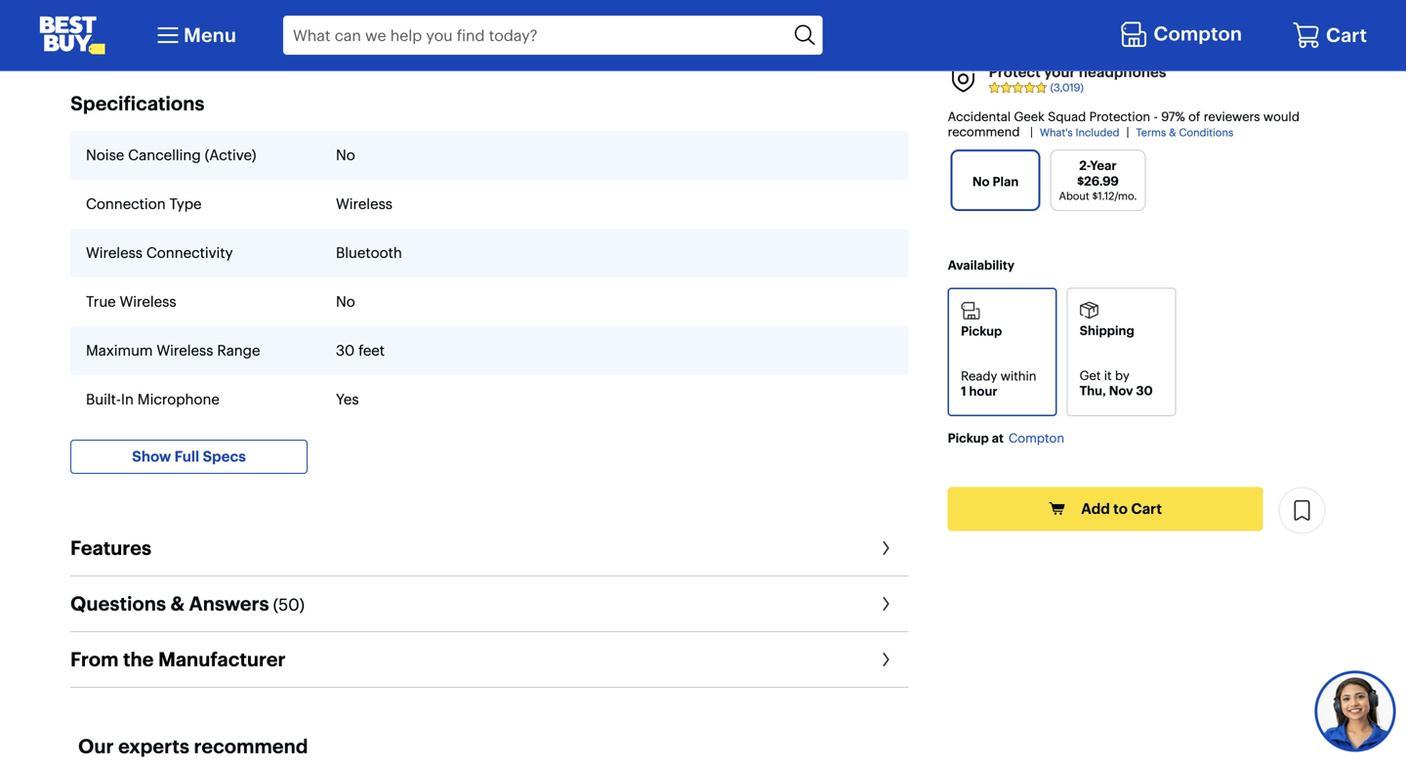 Task type: locate. For each thing, give the bounding box(es) containing it.
wireless connectivity
[[86, 244, 233, 262]]

no plan
[[973, 174, 1019, 190]]

features
[[70, 536, 152, 560]]

2 caret-right icon image from the top
[[874, 648, 897, 671]]

2-
[[1080, 158, 1091, 174]]

caret-right icon image
[[874, 537, 897, 560], [874, 648, 897, 671]]

1 horizontal spatial recommend
[[948, 124, 1020, 140]]

recommend down manufacturer
[[194, 734, 308, 758]]

pickup up "ready"
[[961, 324, 1003, 339]]

& down 97%
[[1170, 126, 1177, 139]]

menu
[[184, 23, 236, 47]]

features button
[[70, 521, 909, 576]]

cart right cart icon
[[1327, 23, 1368, 47]]

accidental geek squad protection -
[[948, 109, 1159, 125]]

0 vertical spatial cart
[[1327, 23, 1368, 47]]

wireless
[[336, 195, 393, 213], [86, 244, 143, 262], [120, 293, 176, 311], [157, 342, 213, 360]]

get it by thu, nov 30
[[1080, 368, 1154, 399]]

built-
[[86, 391, 121, 409]]

compton up of
[[1154, 21, 1243, 45]]

what's included link
[[1032, 126, 1120, 139]]

show
[[132, 448, 171, 466]]

1 caret-right icon image from the top
[[874, 537, 897, 560]]

what's included
[[1040, 126, 1120, 139]]

bluetooth
[[336, 244, 402, 262]]

add to cart
[[1082, 500, 1163, 518]]

wireless down connection
[[86, 244, 143, 262]]

1 vertical spatial cart
[[1132, 500, 1163, 518]]

from
[[70, 647, 119, 671]]

show full specs button
[[70, 440, 308, 474]]

cart
[[1327, 23, 1368, 47], [1132, 500, 1163, 518]]

protection
[[1090, 109, 1151, 125]]

the
[[123, 647, 154, 671]]

0 vertical spatial pickup
[[961, 324, 1003, 339]]

plan
[[993, 174, 1019, 190]]

protect
[[989, 63, 1041, 81]]

ready within 1 hour
[[961, 368, 1040, 399]]

save image
[[1291, 499, 1315, 522]]

cancelling
[[128, 146, 201, 164]]

50
[[279, 595, 300, 615]]

menu button
[[152, 20, 236, 51]]

0 horizontal spatial cart
[[1132, 500, 1163, 518]]

pickup left at
[[948, 430, 990, 446]]

0 horizontal spatial &
[[171, 592, 185, 616]]

0 vertical spatial recommend
[[948, 124, 1020, 140]]

caret-right icon image for from the manufacturer
[[874, 648, 897, 671]]

from the manufacturer button
[[70, 632, 909, 687]]

0 vertical spatial compton
[[1154, 21, 1243, 45]]

hour
[[970, 383, 998, 399]]

1 vertical spatial &
[[171, 592, 185, 616]]

our experts recommend
[[78, 734, 308, 758]]

manufacturer
[[158, 647, 286, 671]]

compton button
[[1009, 430, 1065, 446]]

cart right to
[[1132, 500, 1163, 518]]

1 vertical spatial recommend
[[194, 734, 308, 758]]

1 horizontal spatial &
[[1170, 126, 1177, 139]]

true wireless
[[86, 293, 176, 311]]

connection
[[86, 195, 166, 213]]

1 horizontal spatial 30
[[1137, 383, 1154, 399]]

& for questions
[[171, 592, 185, 616]]

0 vertical spatial 30
[[336, 342, 355, 360]]

in
[[121, 391, 134, 409]]

wireless right true
[[120, 293, 176, 311]]

compton inside dropdown button
[[1154, 21, 1243, 45]]

(3,019) link
[[989, 80, 1084, 94]]

0 vertical spatial caret-right icon image
[[874, 537, 897, 560]]

caret-right icon image inside features "button"
[[874, 537, 897, 560]]

squad
[[1048, 109, 1087, 125]]

full
[[175, 448, 199, 466]]

0 vertical spatial no
[[336, 146, 355, 164]]

best buy help human beacon image
[[1315, 670, 1398, 753]]

30 left feet
[[336, 342, 355, 360]]

it
[[1105, 368, 1112, 383]]

add
[[1082, 500, 1111, 518]]

compton
[[1154, 21, 1243, 45], [1009, 430, 1065, 446]]

caret-right icon image inside from the manufacturer button
[[874, 648, 897, 671]]

cart inside add to cart 'button'
[[1132, 500, 1163, 518]]

protect your headphones
[[989, 63, 1167, 81]]

yes
[[336, 391, 359, 409]]

from the manufacturer
[[70, 647, 286, 671]]

no for noise cancelling (active)
[[336, 146, 355, 164]]

0 horizontal spatial compton
[[1009, 430, 1065, 446]]

no plan button
[[951, 150, 1041, 211]]

30 right nov
[[1137, 383, 1154, 399]]

0 vertical spatial &
[[1170, 126, 1177, 139]]

& left answers
[[171, 592, 185, 616]]

cart inside cart link
[[1327, 23, 1368, 47]]

1 vertical spatial compton
[[1009, 430, 1065, 446]]

terms & conditions
[[1137, 126, 1234, 139]]

compton right at
[[1009, 430, 1065, 446]]

&
[[1170, 126, 1177, 139], [171, 592, 185, 616]]

wireless up bluetooth
[[336, 195, 393, 213]]

pickup for pickup at compton
[[948, 430, 990, 446]]

terms
[[1137, 126, 1167, 139]]

0 horizontal spatial recommend
[[194, 734, 308, 758]]

experts
[[118, 734, 190, 758]]

availability
[[948, 257, 1015, 273]]

recommend up no plan button
[[948, 124, 1020, 140]]

1 vertical spatial pickup
[[948, 430, 990, 446]]

our
[[78, 734, 114, 758]]

nov
[[1110, 383, 1134, 399]]

no for true wireless
[[336, 293, 355, 311]]

1 horizontal spatial compton
[[1154, 21, 1243, 45]]

pickup
[[961, 324, 1003, 339], [948, 430, 990, 446]]

30
[[336, 342, 355, 360], [1137, 383, 1154, 399]]

maximum wireless range
[[86, 342, 260, 360]]

1 vertical spatial no
[[973, 174, 990, 190]]

1 vertical spatial caret-right icon image
[[874, 648, 897, 671]]

to
[[1114, 500, 1128, 518]]

included
[[1076, 126, 1120, 139]]

1 horizontal spatial cart
[[1327, 23, 1368, 47]]

range
[[217, 342, 260, 360]]

noise
[[86, 146, 124, 164]]

2 vertical spatial no
[[336, 293, 355, 311]]

thu,
[[1080, 383, 1107, 399]]

1 vertical spatial 30
[[1137, 383, 1154, 399]]



Task type: vqa. For each thing, say whether or not it's contained in the screenshot.


Task type: describe. For each thing, give the bounding box(es) containing it.
add to cart button
[[948, 487, 1264, 531]]

geek
[[1015, 109, 1045, 125]]

$26.99
[[1078, 174, 1119, 189]]

(active)
[[205, 146, 256, 164]]

answers
[[189, 592, 269, 616]]

no inside no plan button
[[973, 174, 990, 190]]

terms & conditions link
[[1128, 126, 1234, 139]]

& for terms
[[1170, 126, 1177, 139]]

maximum
[[86, 342, 153, 360]]

questions
[[70, 592, 166, 616]]

(
[[273, 595, 279, 615]]

your
[[1045, 63, 1076, 81]]

by
[[1116, 368, 1130, 383]]

type
[[170, 195, 202, 213]]

would
[[1264, 109, 1300, 125]]

built-in microphone
[[86, 391, 220, 409]]

questions & answers ( 50 )
[[70, 592, 305, 616]]

about
[[1060, 189, 1090, 203]]

0 horizontal spatial 30
[[336, 342, 355, 360]]

cart link
[[1293, 21, 1368, 50]]

wireless up microphone
[[157, 342, 213, 360]]

30 feet
[[336, 342, 385, 360]]

of
[[1189, 109, 1201, 125]]

what's
[[1040, 126, 1073, 139]]

30 inside get it by thu, nov 30
[[1137, 383, 1154, 399]]

at
[[992, 430, 1004, 446]]

headphones
[[1080, 63, 1167, 81]]

pickup at compton
[[948, 430, 1065, 446]]

97%
[[1162, 109, 1186, 125]]

$1.12/mo.
[[1093, 189, 1138, 203]]

specifications
[[70, 92, 205, 115]]

bestbuy.com image
[[39, 16, 106, 55]]

feet
[[359, 342, 385, 360]]

cart icon image
[[1293, 21, 1322, 50]]

)
[[300, 595, 305, 615]]

year
[[1091, 158, 1117, 174]]

connection type
[[86, 195, 202, 213]]

true
[[86, 293, 116, 311]]

accidental
[[948, 109, 1011, 125]]

pickup for pickup
[[961, 324, 1003, 339]]

show full specs
[[132, 448, 246, 466]]

specs
[[203, 448, 246, 466]]

within
[[1001, 368, 1037, 384]]

ready
[[961, 368, 998, 384]]

compton button
[[1120, 17, 1248, 54]]

-
[[1154, 109, 1159, 125]]

1
[[961, 383, 967, 399]]

connectivity
[[146, 244, 233, 262]]

2-year $26.99 about $1.12/mo.
[[1060, 158, 1138, 203]]

noise cancelling (active)
[[86, 146, 256, 164]]

reviewers
[[1204, 109, 1261, 125]]

(3,019)
[[1051, 80, 1084, 94]]

caret-right icon image for features
[[874, 537, 897, 560]]

Type to search. Navigate forward to hear suggestions text field
[[283, 16, 789, 55]]

97% of reviewers would recommend
[[948, 109, 1300, 140]]

shipping
[[1080, 323, 1135, 339]]

microphone
[[138, 391, 220, 409]]

recommend inside 97% of reviewers would recommend
[[948, 124, 1020, 140]]

get
[[1080, 368, 1101, 383]]

conditions
[[1180, 126, 1234, 139]]



